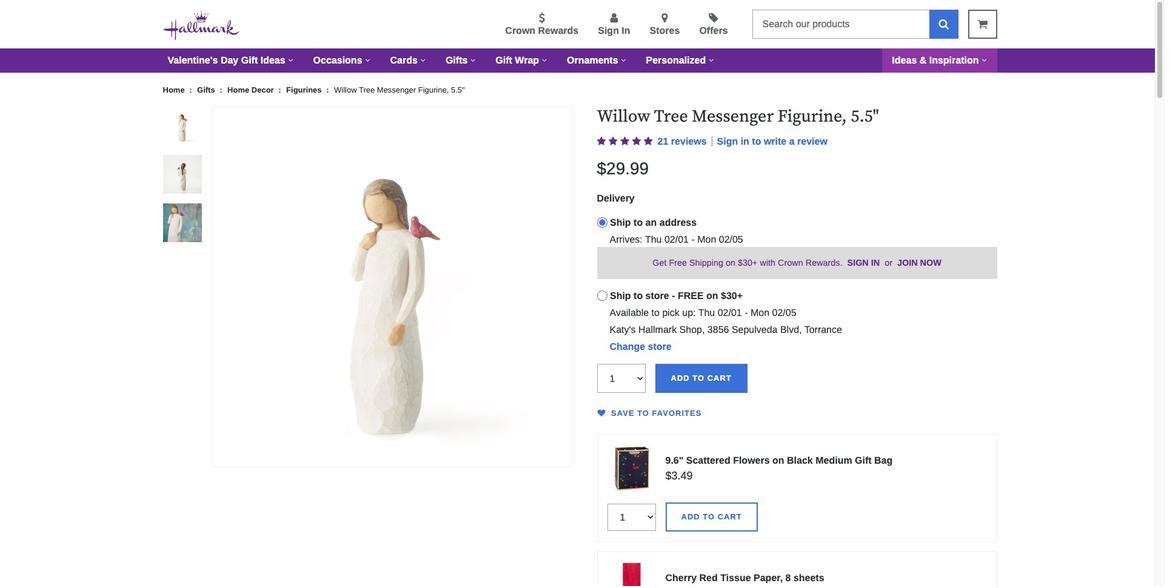 Task type: locate. For each thing, give the bounding box(es) containing it.
ornaments link
[[557, 49, 636, 73]]

figurine, inside region
[[778, 106, 847, 127]]

1 vertical spatial cart
[[718, 513, 742, 522]]

willow tree messenger figurine, 5.5"
[[334, 85, 465, 95], [597, 106, 879, 127]]

None search field
[[752, 10, 958, 39]]

willow tree messenger figurine, 5.5" inside region
[[597, 106, 879, 127]]

gifts link right 'home' link
[[197, 85, 217, 95]]

1 vertical spatial figurine,
[[778, 106, 847, 127]]

1 horizontal spatial sign
[[717, 136, 738, 146]]

on right shipping
[[726, 258, 735, 268]]

search image
[[939, 18, 949, 29]]

0 vertical spatial gifts link
[[436, 49, 486, 73]]

2 vertical spatial on
[[772, 456, 784, 466]]

5.5"
[[451, 85, 465, 95], [851, 106, 879, 127]]

0 vertical spatial mon
[[697, 234, 716, 245]]

occasions link
[[304, 49, 380, 73]]

menu
[[259, 10, 742, 38]]

medium
[[816, 456, 852, 466]]

1 ship from the top
[[610, 217, 631, 228]]

2 horizontal spatial on
[[772, 456, 784, 466]]

add to cart
[[671, 374, 732, 383]]

1 horizontal spatial tree
[[654, 106, 688, 127]]

to down scattered on the right of page
[[703, 513, 715, 522]]

1 horizontal spatial on
[[726, 258, 735, 268]]

cart for add to cart
[[707, 374, 732, 383]]

21
[[658, 136, 668, 146]]

on
[[726, 258, 735, 268], [706, 291, 718, 301], [772, 456, 784, 466]]

0 horizontal spatial -
[[672, 291, 675, 301]]

crown inside willow tree messenger figurine, 5.5" region
[[778, 258, 803, 268]]

1 vertical spatial -
[[672, 291, 675, 301]]

gifts link left gift wrap
[[436, 49, 486, 73]]

favorites
[[652, 409, 702, 418]]

02/01
[[664, 234, 689, 245], [718, 308, 742, 318]]

figurine, up "review" at the right top of page
[[778, 106, 847, 127]]

blvd,
[[780, 325, 802, 335]]

1 vertical spatial willow
[[597, 106, 650, 127]]

with
[[760, 258, 776, 268]]

0 vertical spatial add
[[671, 374, 690, 383]]

2 vertical spatial in
[[871, 258, 880, 268]]

to inside save to favorites link
[[637, 409, 649, 418]]

to right save on the right bottom of page
[[637, 409, 649, 418]]

sign up ornaments link
[[598, 25, 619, 36]]

in left stores
[[622, 25, 630, 36]]

menu bar
[[158, 49, 997, 73]]

ship up available
[[610, 291, 631, 301]]

1 vertical spatial sign in link
[[847, 258, 880, 268]]

tree
[[359, 85, 375, 95], [654, 106, 688, 127]]

1 vertical spatial 02/05
[[772, 308, 796, 318]]

gifts link
[[436, 49, 486, 73], [197, 85, 217, 95]]

02/05 up shipping
[[719, 234, 743, 245]]

0 vertical spatial sign
[[598, 25, 619, 36]]

inspiration
[[929, 55, 979, 65]]

in left or
[[871, 258, 880, 268]]

add
[[671, 374, 690, 383], [681, 513, 700, 522]]

1 horizontal spatial thu
[[698, 308, 715, 318]]

0 horizontal spatial 02/05
[[719, 234, 743, 245]]

0 vertical spatial 02/01
[[664, 234, 689, 245]]

offers
[[699, 25, 728, 36]]

tree up 21
[[654, 106, 688, 127]]

0 vertical spatial willow
[[334, 85, 357, 95]]

1 vertical spatial ship
[[610, 291, 631, 301]]

ship for ship to store - free on $30+
[[610, 291, 631, 301]]

sign in link for join now link
[[847, 258, 880, 268]]

icon image
[[597, 136, 606, 146], [609, 136, 618, 146], [620, 136, 629, 146], [632, 136, 641, 146], [644, 136, 653, 146]]

1 horizontal spatial ideas
[[892, 55, 917, 65]]

0 vertical spatial on
[[726, 258, 735, 268]]

0 horizontal spatial figurine,
[[418, 85, 449, 95]]

0 horizontal spatial willow tree messenger figurine, 5.5"
[[334, 85, 465, 95]]

sheets
[[794, 573, 824, 584]]

ship for ship to an address
[[610, 217, 631, 228]]

add to cart
[[681, 513, 742, 522]]

add to cart button
[[665, 503, 758, 532]]

1 vertical spatial crown
[[778, 258, 803, 268]]

1 horizontal spatial 02/01
[[718, 308, 742, 318]]

0 horizontal spatial home
[[163, 85, 187, 95]]

in left write
[[741, 136, 749, 146]]

3 icon image from the left
[[620, 136, 629, 146]]

mon up sepulveda
[[751, 308, 769, 318]]

reviews
[[671, 136, 707, 146]]

0 vertical spatial thu
[[645, 234, 662, 245]]

home down valentine's
[[163, 85, 187, 95]]

2 home from the left
[[227, 85, 249, 95]]

sign inside "menu"
[[598, 25, 619, 36]]

add down $3.49
[[681, 513, 700, 522]]

in
[[622, 25, 630, 36], [741, 136, 749, 146], [871, 258, 880, 268]]

store down "hallmark" at the right bottom
[[648, 342, 672, 352]]

change
[[610, 342, 645, 352]]

hallmark image
[[163, 11, 239, 40]]

now
[[920, 258, 941, 268]]

valentine's
[[168, 55, 218, 65]]

0 horizontal spatial gifts link
[[197, 85, 217, 95]]

crown right with
[[778, 258, 803, 268]]

1 vertical spatial sign
[[717, 136, 738, 146]]

to up available
[[634, 291, 643, 301]]

ideas left &
[[892, 55, 917, 65]]

gift wrap
[[496, 55, 539, 65]]

messenger down cards
[[377, 85, 416, 95]]

1 vertical spatial in
[[741, 136, 749, 146]]

2 horizontal spatial gift
[[855, 456, 872, 466]]

1 vertical spatial store
[[648, 342, 672, 352]]

0 horizontal spatial thu
[[645, 234, 662, 245]]

2 vertical spatial -
[[745, 308, 748, 318]]

1 vertical spatial add
[[681, 513, 700, 522]]

home link
[[163, 85, 187, 95]]

2 horizontal spatial in
[[871, 258, 880, 268]]

willow up $29.99 at the top right of page
[[597, 106, 650, 127]]

1 home from the left
[[163, 85, 187, 95]]

- down address
[[691, 234, 695, 245]]

to
[[752, 136, 761, 146], [634, 217, 643, 228], [634, 291, 643, 301], [652, 308, 660, 318], [637, 409, 649, 418], [703, 513, 715, 522]]

2 icon image from the left
[[609, 136, 618, 146]]

1 horizontal spatial 5.5"
[[851, 106, 879, 127]]

1 horizontal spatial gift
[[496, 55, 512, 65]]

$30+ left with
[[738, 258, 758, 268]]

gift inside 9.6" scattered flowers on black medium gift bag $3.49
[[855, 456, 872, 466]]

0 horizontal spatial messenger
[[377, 85, 416, 95]]

0 vertical spatial crown
[[505, 25, 535, 36]]

0 vertical spatial gifts
[[446, 55, 468, 65]]

1 horizontal spatial willow
[[597, 106, 650, 127]]

1 horizontal spatial crown
[[778, 258, 803, 268]]

0 horizontal spatial gifts
[[197, 85, 215, 95]]

$30+ up available to pick up: thu 02/01 - mon 02/05
[[721, 291, 743, 301]]

crown inside "menu"
[[505, 25, 535, 36]]

katy's hallmark shop, 3856 sepulveda blvd, torrance
[[610, 325, 842, 335]]

ship up arrives:
[[610, 217, 631, 228]]

sign left or
[[847, 258, 869, 268]]

1 vertical spatial messenger
[[692, 106, 774, 127]]

gift left bag
[[855, 456, 872, 466]]

willow tree messenger figurine, 5.5" image
[[163, 107, 202, 146], [211, 107, 573, 468], [163, 155, 202, 194], [163, 204, 202, 243]]

02/01 up katy's hallmark shop, 3856 sepulveda blvd, torrance
[[718, 308, 742, 318]]

add left to
[[671, 374, 690, 383]]

0 vertical spatial in
[[622, 25, 630, 36]]

thu down ship to an address
[[645, 234, 662, 245]]

wrap
[[515, 55, 539, 65]]

home
[[163, 85, 187, 95], [227, 85, 249, 95]]

1 horizontal spatial figurine,
[[778, 106, 847, 127]]

add to cart button
[[655, 365, 747, 394]]

- for mon
[[691, 234, 695, 245]]

1 vertical spatial willow tree messenger figurine, 5.5"
[[597, 106, 879, 127]]

1 vertical spatial $30+
[[721, 291, 743, 301]]

willow tree messenger figurine, 5.5" down cards
[[334, 85, 465, 95]]

0 horizontal spatial 02/01
[[664, 234, 689, 245]]

store
[[645, 291, 669, 301], [648, 342, 672, 352]]

to for ship to an address
[[634, 217, 643, 228]]

black
[[787, 456, 813, 466]]

gift right day
[[241, 55, 258, 65]]

0 vertical spatial ship
[[610, 217, 631, 228]]

willow tree messenger figurine, 5.5" region
[[158, 106, 997, 587]]

store up pick in the right bottom of the page
[[645, 291, 669, 301]]

willow down occasions link
[[334, 85, 357, 95]]

sign
[[598, 25, 619, 36], [717, 136, 738, 146], [847, 258, 869, 268]]

to for save to favorites
[[637, 409, 649, 418]]

figurine,
[[418, 85, 449, 95], [778, 106, 847, 127]]

5 icon image from the left
[[644, 136, 653, 146]]

join
[[897, 258, 918, 268]]

in inside "menu"
[[622, 25, 630, 36]]

0 vertical spatial sign in link
[[598, 13, 630, 38]]

sign in link left or
[[847, 258, 880, 268]]

1 vertical spatial tree
[[654, 106, 688, 127]]

1 horizontal spatial in
[[741, 136, 749, 146]]

None radio
[[597, 217, 607, 228], [597, 291, 607, 301], [597, 217, 607, 228], [597, 291, 607, 301]]

1 vertical spatial mon
[[751, 308, 769, 318]]

on left black
[[772, 456, 784, 466]]

sign in link
[[598, 13, 630, 38], [847, 258, 880, 268]]

1 ideas from the left
[[261, 55, 285, 65]]

1 horizontal spatial -
[[691, 234, 695, 245]]

1 vertical spatial 5.5"
[[851, 106, 879, 127]]

$3.49
[[665, 470, 693, 482]]

thu right up:
[[698, 308, 715, 318]]

0 horizontal spatial sign in link
[[598, 13, 630, 38]]

- up sepulveda
[[745, 308, 748, 318]]

figurines link
[[286, 85, 324, 95]]

0 horizontal spatial crown
[[505, 25, 535, 36]]

3856
[[707, 325, 729, 335]]

red
[[699, 573, 718, 584]]

save
[[611, 409, 635, 418]]

sign in to write a review
[[717, 136, 827, 146]]

tree down occasions link
[[359, 85, 375, 95]]

willow tree messenger figurine, 5.5" up sign in to write a review
[[597, 106, 879, 127]]

- up pick in the right bottom of the page
[[672, 291, 675, 301]]

to for available to pick up: thu 02/01 - mon 02/05
[[652, 308, 660, 318]]

store inside button
[[648, 342, 672, 352]]

cherry red tissue paper, 8 sheets
[[665, 573, 824, 584]]

0 horizontal spatial mon
[[697, 234, 716, 245]]

0 horizontal spatial on
[[706, 291, 718, 301]]

home for home decor
[[227, 85, 249, 95]]

on for sign
[[726, 258, 735, 268]]

2 horizontal spatial sign
[[847, 258, 869, 268]]

1 horizontal spatial mon
[[751, 308, 769, 318]]

messenger
[[377, 85, 416, 95], [692, 106, 774, 127]]

1 horizontal spatial home
[[227, 85, 249, 95]]

0 vertical spatial messenger
[[377, 85, 416, 95]]

Search our products search field
[[752, 10, 929, 39]]

0 horizontal spatial gift
[[241, 55, 258, 65]]

02/01 down address
[[664, 234, 689, 245]]

available to pick up: thu 02/01 - mon 02/05
[[610, 308, 796, 318]]

0 horizontal spatial in
[[622, 25, 630, 36]]

get free shipping on $30+ with crown rewards. sign in or join now
[[652, 258, 941, 268]]

messenger up sign in to write a review
[[692, 106, 774, 127]]

ideas up the decor
[[261, 55, 285, 65]]

menu bar containing valentine's day gift ideas
[[158, 49, 997, 73]]

02/05 up blvd,
[[772, 308, 796, 318]]

mon
[[697, 234, 716, 245], [751, 308, 769, 318]]

0 vertical spatial 02/05
[[719, 234, 743, 245]]

banner
[[0, 0, 1155, 73]]

offers link
[[699, 13, 728, 38]]

figurine, down cards link
[[418, 85, 449, 95]]

1 horizontal spatial willow tree messenger figurine, 5.5"
[[597, 106, 879, 127]]

to left an
[[634, 217, 643, 228]]

cart
[[707, 374, 732, 383], [718, 513, 742, 522]]

sign right reviews
[[717, 136, 738, 146]]

sign in
[[598, 25, 630, 36]]

gifts inside menu bar
[[446, 55, 468, 65]]

crown rewards
[[505, 25, 579, 36]]

sign in link up ornaments link
[[598, 13, 630, 38]]

home left the decor
[[227, 85, 249, 95]]

4 icon image from the left
[[632, 136, 641, 146]]

2 ship from the top
[[610, 291, 631, 301]]

0 horizontal spatial sign
[[598, 25, 619, 36]]

gifts right cards link
[[446, 55, 468, 65]]

rewards.
[[806, 258, 842, 268]]

mon up shipping
[[697, 234, 716, 245]]

gifts right 'home' link
[[197, 85, 215, 95]]

ideas
[[261, 55, 285, 65], [892, 55, 917, 65]]

21 reviews link
[[658, 134, 717, 149]]

gift left wrap
[[496, 55, 512, 65]]

crown up gift wrap
[[505, 25, 535, 36]]

add for add to cart
[[681, 513, 700, 522]]

9.6" scattered flowers on black medium gift bag $3.49
[[665, 456, 893, 482]]

on inside 9.6" scattered flowers on black medium gift bag $3.49
[[772, 456, 784, 466]]

1 horizontal spatial sign in link
[[847, 258, 880, 268]]

0 horizontal spatial 5.5"
[[451, 85, 465, 95]]

0 horizontal spatial ideas
[[261, 55, 285, 65]]

willow inside region
[[597, 106, 650, 127]]

banner containing crown rewards
[[0, 0, 1155, 73]]

$29.99
[[597, 159, 649, 178]]

ideas & inspiration
[[892, 55, 979, 65]]

to inside add to cart button
[[703, 513, 715, 522]]

0 vertical spatial -
[[691, 234, 695, 245]]

on up available to pick up: thu 02/01 - mon 02/05
[[706, 291, 718, 301]]

to left pick in the right bottom of the page
[[652, 308, 660, 318]]

1 horizontal spatial messenger
[[692, 106, 774, 127]]

save to favorites
[[608, 409, 702, 418]]

0 vertical spatial 5.5"
[[451, 85, 465, 95]]

willow
[[334, 85, 357, 95], [597, 106, 650, 127]]

0 vertical spatial cart
[[707, 374, 732, 383]]

0 horizontal spatial tree
[[359, 85, 375, 95]]

1 horizontal spatial gifts
[[446, 55, 468, 65]]



Task type: describe. For each thing, give the bounding box(es) containing it.
sign in link for offers link
[[598, 13, 630, 38]]

free
[[669, 258, 687, 268]]

scattered
[[686, 456, 730, 466]]

cart for add to cart
[[718, 513, 742, 522]]

9.6"
[[665, 456, 683, 466]]

flowers
[[733, 456, 770, 466]]

to
[[693, 374, 705, 383]]

21 reviews
[[658, 136, 707, 146]]

sepulveda
[[732, 325, 778, 335]]

9.6" scattered flowers on black medium gift bag link
[[665, 456, 893, 466]]

personalized
[[646, 55, 706, 65]]

1 horizontal spatial gifts link
[[436, 49, 486, 73]]

an
[[645, 217, 657, 228]]

change store button
[[597, 340, 672, 355]]

messenger inside region
[[692, 106, 774, 127]]

hallmark
[[638, 325, 677, 335]]

delivery
[[597, 193, 635, 203]]

sign in to write a review link
[[717, 136, 827, 146]]

8
[[785, 573, 791, 584]]

shopping cart image
[[977, 19, 988, 30]]

occasions
[[313, 55, 362, 65]]

menu containing crown rewards
[[259, 10, 742, 38]]

1 vertical spatial 02/01
[[718, 308, 742, 318]]

2 ideas from the left
[[892, 55, 917, 65]]

9.6" scattered flowers on black medium gift bag image
[[607, 445, 656, 494]]

2 vertical spatial sign
[[847, 258, 869, 268]]

in for sign in to write a review
[[741, 136, 749, 146]]

in for sign in
[[622, 25, 630, 36]]

on for $3.49
[[772, 456, 784, 466]]

ideas & inspiration link
[[882, 49, 997, 73]]

rewards
[[538, 25, 579, 36]]

change store
[[610, 342, 672, 352]]

day
[[221, 55, 238, 65]]

cards link
[[380, 49, 436, 73]]

to for ship to store - free on $30+
[[634, 291, 643, 301]]

1 icon image from the left
[[597, 136, 606, 146]]

personalized link
[[636, 49, 724, 73]]

write
[[764, 136, 787, 146]]

available
[[610, 308, 649, 318]]

address
[[659, 217, 697, 228]]

to left write
[[752, 136, 761, 146]]

home decor link
[[227, 85, 276, 95]]

bag
[[874, 456, 893, 466]]

katy's
[[610, 325, 636, 335]]

0 vertical spatial figurine,
[[418, 85, 449, 95]]

cherry red tissue paper, 8 sheets image
[[607, 563, 656, 587]]

0 vertical spatial willow tree messenger figurine, 5.5"
[[334, 85, 465, 95]]

&
[[920, 55, 927, 65]]

ship to store - free on $30+
[[610, 291, 743, 301]]

tree inside region
[[654, 106, 688, 127]]

join now link
[[897, 258, 941, 268]]

paper,
[[754, 573, 783, 584]]

0 horizontal spatial willow
[[334, 85, 357, 95]]

0 vertical spatial tree
[[359, 85, 375, 95]]

to for add to cart
[[703, 513, 715, 522]]

sign for sign in
[[598, 25, 619, 36]]

tissue
[[720, 573, 751, 584]]

shop,
[[679, 325, 705, 335]]

stores
[[650, 25, 680, 36]]

- for free
[[672, 291, 675, 301]]

ornaments
[[567, 55, 618, 65]]

free
[[678, 291, 704, 301]]

home for home
[[163, 85, 187, 95]]

figurines
[[286, 85, 322, 95]]

arrives:
[[610, 234, 643, 245]]

2 horizontal spatial -
[[745, 308, 748, 318]]

torrance
[[804, 325, 842, 335]]

stores link
[[650, 13, 680, 38]]

1 vertical spatial gifts
[[197, 85, 215, 95]]

0 vertical spatial store
[[645, 291, 669, 301]]

decor
[[251, 85, 274, 95]]

1 vertical spatial gifts link
[[197, 85, 217, 95]]

pick
[[662, 308, 680, 318]]

0 vertical spatial $30+
[[738, 258, 758, 268]]

gift inside 'link'
[[496, 55, 512, 65]]

valentine's day gift ideas
[[168, 55, 285, 65]]

or
[[885, 258, 892, 268]]

heart image
[[597, 410, 608, 418]]

ship to an address
[[610, 217, 697, 228]]

1 horizontal spatial 02/05
[[772, 308, 796, 318]]

a
[[789, 136, 795, 146]]

add for add to cart
[[671, 374, 690, 383]]

sign for sign in to write a review
[[717, 136, 738, 146]]

1 vertical spatial on
[[706, 291, 718, 301]]

cherry red tissue paper, 8 sheets link
[[665, 573, 824, 584]]

hallmark link
[[163, 10, 249, 43]]

5.5" inside region
[[851, 106, 879, 127]]

gift inside valentine's day gift ideas link
[[241, 55, 258, 65]]

save to favorites link
[[597, 406, 702, 425]]

cards
[[390, 55, 418, 65]]

cherry
[[665, 573, 697, 584]]

shipping
[[689, 258, 723, 268]]

gift wrap link
[[486, 49, 557, 73]]

crown rewards link
[[505, 13, 579, 38]]

home decor
[[227, 85, 274, 95]]

up:
[[682, 308, 696, 318]]

1 vertical spatial thu
[[698, 308, 715, 318]]

valentine's day gift ideas link
[[158, 49, 304, 73]]

arrives: thu 02/01 - mon 02/05
[[610, 234, 743, 245]]



Task type: vqa. For each thing, say whether or not it's contained in the screenshot.
search box within the BANNER
no



